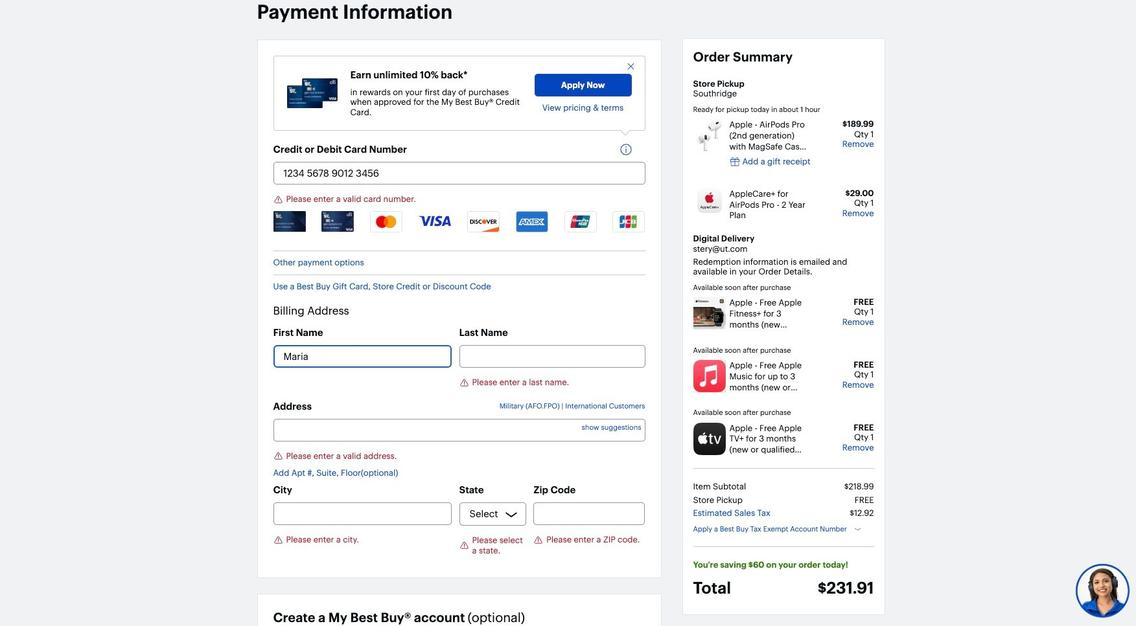 Task type: locate. For each thing, give the bounding box(es) containing it.
0 vertical spatial error image
[[459, 378, 469, 388]]

union pay image
[[564, 211, 597, 233]]

1 vertical spatial error image
[[459, 541, 469, 551]]

discover image
[[467, 211, 500, 233]]

2 my best buy card image from the left
[[322, 211, 354, 232]]

2 error image from the top
[[459, 541, 469, 551]]

my best buy card image
[[273, 211, 306, 232], [322, 211, 354, 232]]

None text field
[[273, 162, 645, 185], [459, 346, 645, 368], [273, 503, 452, 526], [273, 162, 645, 185], [459, 346, 645, 368], [273, 503, 452, 526]]

list
[[273, 211, 645, 245]]

error image
[[273, 195, 283, 205], [273, 452, 283, 462], [273, 536, 283, 545], [534, 536, 543, 545]]

0 horizontal spatial my best buy card image
[[273, 211, 306, 232]]

my best buy credit card image
[[287, 79, 337, 108]]

jcb image
[[613, 211, 645, 233]]

None text field
[[273, 346, 452, 368], [534, 503, 645, 526], [273, 346, 452, 368], [534, 503, 645, 526]]

error image
[[459, 378, 469, 388], [459, 541, 469, 551]]

None field
[[273, 419, 645, 442]]

1 horizontal spatial my best buy card image
[[322, 211, 354, 232]]



Task type: vqa. For each thing, say whether or not it's contained in the screenshot.
Credit Cards's 'Cards'
no



Task type: describe. For each thing, give the bounding box(es) containing it.
information image
[[619, 143, 639, 156]]

1 error image from the top
[[459, 378, 469, 388]]

mastercard image
[[370, 211, 403, 233]]

1 my best buy card image from the left
[[273, 211, 306, 232]]

visa image
[[419, 211, 451, 228]]

best buy help human beacon image
[[1075, 564, 1130, 619]]

amex image
[[516, 211, 548, 233]]

close image
[[626, 61, 635, 71]]



